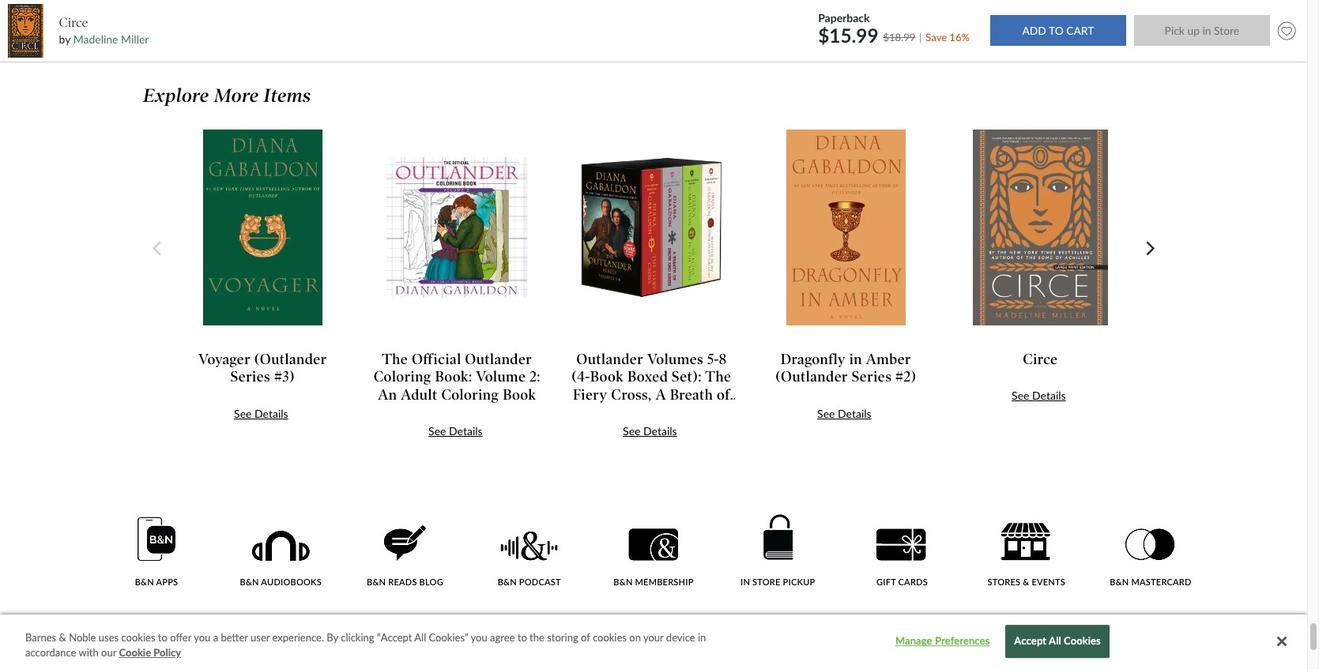 Task type: locate. For each thing, give the bounding box(es) containing it.
1 horizontal spatial to
[[518, 632, 527, 644]]

paperback
[[818, 11, 870, 24]]

5 b&n from the left
[[614, 577, 633, 588]]

1 cookies from the left
[[121, 632, 155, 644]]

apps
[[156, 577, 178, 588]]

details for voyager (outlander series #3)
[[255, 407, 288, 420]]

uses
[[99, 632, 119, 644]]

b&n audiobooks
[[240, 577, 322, 588]]

the official outlander coloring book: volume 2: an adult coloring book option
[[363, 129, 558, 441]]

1 horizontal spatial all
[[1049, 635, 1061, 648]]

1 vertical spatial circe
[[1023, 351, 1058, 368]]

see details
[[1012, 389, 1066, 403], [234, 407, 288, 420], [817, 407, 872, 420], [429, 425, 483, 438], [623, 425, 677, 438]]

0 vertical spatial the
[[984, 26, 1003, 39]]

b&n left audiobooks
[[240, 577, 259, 588]]

circe by madeline miller
[[59, 15, 149, 46]]

(b&n
[[1075, 26, 1102, 39]]

0 vertical spatial in
[[850, 351, 862, 368]]

details for circe
[[1032, 389, 1066, 403]]

circe inside option
[[1023, 351, 1058, 368]]

…
[[1180, 26, 1188, 39]]

all inside button
[[1049, 635, 1061, 648]]

by
[[59, 33, 70, 46]]

view details image for voyager (outlander series #3)
[[202, 129, 323, 326]]

see inside the circe option
[[1012, 389, 1030, 403]]

gift cards link
[[860, 529, 945, 588]]

b&n reads blog
[[367, 577, 443, 588]]

you left a
[[194, 632, 211, 644]]

with
[[79, 647, 99, 660]]

see details for the official outlander coloring book: volume 2: an adult coloring book
[[429, 425, 483, 438]]

see for circe
[[1012, 389, 1030, 403]]

#3)
[[274, 369, 295, 386]]

1 horizontal spatial prize
[[1152, 26, 1177, 39]]

1 series from the left
[[231, 369, 271, 386]]

hutch
[[1041, 26, 1072, 39]]

cookies
[[1064, 635, 1101, 648]]

prize
[[861, 26, 886, 39], [1152, 26, 1177, 39]]

series
[[231, 369, 271, 386], [852, 369, 892, 386]]

see details link inside outlander volumes 5-8 (4-book boxed set): the fiery cross, a breath of snow and ashes, an echo in the bone, written in my own heart's blood option
[[623, 425, 677, 438]]

see details link inside voyager (outlander series #3) option
[[234, 407, 288, 420]]

1 vertical spatial (outlander
[[776, 369, 848, 386]]

$15.99 $18.99
[[818, 23, 916, 46]]

(outlander up #3)
[[254, 351, 327, 368]]

see details link inside the circe option
[[1012, 389, 1066, 403]]

1 horizontal spatial circe
[[1023, 351, 1058, 368]]

see inside outlander volumes 5-8 (4-book boxed set): the fiery cross, a breath of snow and ashes, an echo in the bone, written in my own heart's blood option
[[623, 425, 641, 438]]

accept all cookies button
[[1006, 626, 1110, 659]]

b&n podcast
[[498, 577, 561, 588]]

madeline miller link
[[73, 33, 149, 46]]

2 series from the left
[[852, 369, 892, 386]]

membership
[[635, 577, 694, 588]]

details inside dragonfly in amber (outlander series #2) option
[[838, 407, 872, 420]]

0 horizontal spatial &
[[59, 632, 66, 644]]

all right "accept"
[[1049, 635, 1061, 648]]

see details inside the circe option
[[1012, 389, 1066, 403]]

blog
[[419, 577, 443, 588]]

& for barnes
[[59, 632, 66, 644]]

see details inside voyager (outlander series #3) option
[[234, 407, 288, 420]]

preferences
[[935, 635, 990, 648]]

cookies up cookie
[[121, 632, 155, 644]]

see inside the official outlander coloring book: volume 2: an adult coloring book option
[[429, 425, 446, 438]]

trust
[[789, 26, 814, 39]]

b&n podcast link
[[487, 532, 572, 588]]

0 vertical spatial circe
[[59, 15, 88, 30]]

see details inside outlander volumes 5-8 (4-book boxed set): the fiery cross, a breath of snow and ashes, an echo in the bone, written in my own heart's blood option
[[623, 425, 677, 438]]

0 horizontal spatial prize
[[861, 26, 886, 39]]

1 vertical spatial &
[[59, 632, 66, 644]]

book
[[503, 387, 536, 404]]

(outlander
[[254, 351, 327, 368], [776, 369, 848, 386]]

details inside the circe option
[[1032, 389, 1066, 403]]

circe
[[59, 15, 88, 30], [1023, 351, 1058, 368]]

4 b&n from the left
[[498, 577, 517, 588]]

1 to from the left
[[158, 632, 167, 644]]

b&n left apps
[[135, 577, 154, 588]]

2:
[[530, 369, 541, 386]]

cookies
[[121, 632, 155, 644], [593, 632, 627, 644]]

details
[[1032, 389, 1066, 403], [255, 407, 288, 420], [838, 407, 872, 420], [449, 425, 483, 438], [643, 425, 677, 438]]

(outlander down the dragonfly
[[776, 369, 848, 386]]

storing
[[547, 632, 578, 644]]

in inside barnes & noble uses cookies to offer you a better user experience. by clicking "accept all cookies" you agree to the storing of cookies on your device in accordance with our
[[698, 632, 706, 644]]

6 b&n from the left
[[1110, 577, 1129, 588]]

0 horizontal spatial cookies
[[121, 632, 155, 644]]

& inside stores & events link
[[1023, 577, 1030, 588]]

circe for circe by madeline miller
[[59, 15, 88, 30]]

dragonfly
[[781, 351, 846, 368]]

1 horizontal spatial cookies
[[593, 632, 627, 644]]

the
[[984, 26, 1003, 39], [382, 351, 408, 368]]

the rabbit hutch (b&n discover prize …
[[984, 26, 1188, 39]]

to
[[158, 632, 167, 644], [518, 632, 527, 644]]

podcast
[[519, 577, 561, 588]]

winner)
[[889, 26, 930, 39]]

in
[[741, 577, 750, 588]]

to up "policy"
[[158, 632, 167, 644]]

&
[[1023, 577, 1030, 588], [59, 632, 66, 644]]

official
[[412, 351, 461, 368]]

2 b&n from the left
[[240, 577, 259, 588]]

b&n
[[135, 577, 154, 588], [240, 577, 259, 588], [367, 577, 386, 588], [498, 577, 517, 588], [614, 577, 633, 588], [1110, 577, 1129, 588]]

1 horizontal spatial series
[[852, 369, 892, 386]]

coloring up an
[[374, 369, 431, 386]]

b&n reads blog link
[[362, 526, 448, 588]]

see details link inside the official outlander coloring book: volume 2: an adult coloring book option
[[429, 425, 483, 438]]

the
[[530, 632, 545, 644]]

accept
[[1014, 635, 1047, 648]]

gift cards
[[877, 577, 928, 588]]

1 b&n from the left
[[135, 577, 154, 588]]

view details image inside the circe option
[[972, 129, 1109, 326]]

gift
[[877, 577, 896, 588]]

the inside the official outlander coloring book: volume 2: an adult coloring book
[[382, 351, 408, 368]]

more
[[214, 84, 259, 107]]

audiobooks
[[261, 577, 322, 588]]

voyager (outlander series #3)
[[198, 351, 327, 386]]

b&n left membership
[[614, 577, 633, 588]]

manage preferences button
[[893, 627, 992, 658]]

dragonfly in amber (outlander series #2) link
[[762, 351, 930, 387]]

0 horizontal spatial all
[[414, 632, 426, 644]]

details inside voyager (outlander series #3) option
[[255, 407, 288, 420]]

outlander
[[465, 351, 532, 368]]

b&n left reads
[[367, 577, 386, 588]]

details inside the official outlander coloring book: volume 2: an adult coloring book option
[[449, 425, 483, 438]]

b&n mastercard
[[1110, 577, 1192, 588]]

see details inside dragonfly in amber (outlander series #2) option
[[817, 407, 872, 420]]

miller
[[121, 33, 149, 46]]

1 vertical spatial the
[[382, 351, 408, 368]]

0 horizontal spatial series
[[231, 369, 271, 386]]

the right search image
[[984, 26, 1003, 39]]

0 horizontal spatial circe
[[59, 15, 88, 30]]

coloring down book:
[[441, 387, 499, 404]]

0 horizontal spatial you
[[194, 632, 211, 644]]

1 horizontal spatial the
[[984, 26, 1003, 39]]

all right "accept
[[414, 632, 426, 644]]

0 horizontal spatial (outlander
[[254, 351, 327, 368]]

cookies"
[[429, 632, 468, 644]]

series down voyager
[[231, 369, 271, 386]]

voyager (outlander series #3) link
[[179, 351, 347, 387]]

to left the
[[518, 632, 527, 644]]

see details link
[[1012, 389, 1066, 403], [234, 407, 288, 420], [817, 407, 872, 420], [429, 425, 483, 438], [623, 425, 677, 438]]

madeline
[[73, 33, 118, 46]]

& right stores
[[1023, 577, 1030, 588]]

series down amber
[[852, 369, 892, 386]]

see details inside the official outlander coloring book: volume 2: an adult coloring book option
[[429, 425, 483, 438]]

the up an
[[382, 351, 408, 368]]

all
[[414, 632, 426, 644], [1049, 635, 1061, 648]]

view details image
[[202, 129, 323, 326], [786, 129, 906, 326], [972, 129, 1109, 326], [386, 156, 528, 299], [581, 156, 723, 299]]

view details image inside the official outlander coloring book: volume 2: an adult coloring book option
[[386, 156, 528, 299]]

1 horizontal spatial (outlander
[[776, 369, 848, 386]]

series inside voyager (outlander series #3)
[[231, 369, 271, 386]]

circe inside circe by madeline miller
[[59, 15, 88, 30]]

explore more items
[[143, 84, 311, 107]]

b&n left podcast at the bottom left
[[498, 577, 517, 588]]

view details image inside dragonfly in amber (outlander series #2) option
[[786, 129, 906, 326]]

see details link inside dragonfly in amber (outlander series #2) option
[[817, 407, 872, 420]]

the for rabbit
[[984, 26, 1003, 39]]

see inside voyager (outlander series #3) option
[[234, 407, 252, 420]]

see
[[1012, 389, 1030, 403], [234, 407, 252, 420], [817, 407, 835, 420], [429, 425, 446, 438], [623, 425, 641, 438]]

you left agree
[[471, 632, 488, 644]]

2 you from the left
[[471, 632, 488, 644]]

trust (pulitzer prize winner)
[[789, 26, 930, 39]]

cookies right of
[[593, 632, 627, 644]]

coloring
[[374, 369, 431, 386], [441, 387, 499, 404]]

1 prize from the left
[[861, 26, 886, 39]]

0 horizontal spatial to
[[158, 632, 167, 644]]

1 horizontal spatial &
[[1023, 577, 1030, 588]]

None submit
[[990, 15, 1126, 46], [1134, 15, 1270, 46], [990, 15, 1126, 46], [1134, 15, 1270, 46]]

3 b&n from the left
[[367, 577, 386, 588]]

see details for dragonfly in amber (outlander series #2)
[[817, 407, 872, 420]]

in right "device"
[[698, 632, 706, 644]]

manage preferences
[[896, 635, 990, 648]]

b&n mastercard link
[[1108, 529, 1194, 588]]

pickup
[[783, 577, 815, 588]]

see details link for dragonfly in amber (outlander series #2)
[[817, 407, 872, 420]]

1 horizontal spatial you
[[471, 632, 488, 644]]

view details image for dragonfly in amber (outlander series #2)
[[786, 129, 906, 326]]

details for dragonfly in amber (outlander series #2)
[[838, 407, 872, 420]]

cookie policy
[[119, 647, 181, 660]]

& up accordance
[[59, 632, 66, 644]]

0 vertical spatial (outlander
[[254, 351, 327, 368]]

0 horizontal spatial the
[[382, 351, 408, 368]]

view details image inside voyager (outlander series #3) option
[[202, 129, 323, 326]]

see details for voyager (outlander series #3)
[[234, 407, 288, 420]]

b&n left mastercard
[[1110, 577, 1129, 588]]

1 horizontal spatial in
[[850, 351, 862, 368]]

stores & events link
[[984, 524, 1069, 588]]

save 16%
[[926, 30, 970, 43]]

view details image inside outlander volumes 5-8 (4-book boxed set): the fiery cross, a breath of snow and ashes, an echo in the bone, written in my own heart's blood option
[[581, 156, 723, 299]]

see inside dragonfly in amber (outlander series #2) option
[[817, 407, 835, 420]]

1 vertical spatial in
[[698, 632, 706, 644]]

1 you from the left
[[194, 632, 211, 644]]

voyager (outlander series #3) option
[[169, 129, 363, 441]]

in
[[850, 351, 862, 368], [698, 632, 706, 644]]

in left amber
[[850, 351, 862, 368]]

0 horizontal spatial in
[[698, 632, 706, 644]]

0 vertical spatial &
[[1023, 577, 1030, 588]]

& inside barnes & noble uses cookies to offer you a better user experience. by clicking "accept all cookies" you agree to the storing of cookies on your device in accordance with our
[[59, 632, 66, 644]]



Task type: describe. For each thing, give the bounding box(es) containing it.
$18.99
[[883, 30, 916, 43]]

store
[[753, 577, 781, 588]]

b&n membership link
[[611, 529, 696, 588]]

circe for circe
[[1023, 351, 1058, 368]]

see for dragonfly in amber (outlander series #2)
[[817, 407, 835, 420]]

b&n for b&n mastercard
[[1110, 577, 1129, 588]]

outlander volumes 5-8 (4-book boxed set): the fiery cross, a breath of snow and ashes, an echo in the bone, written in my own heart's blood option
[[558, 129, 752, 441]]

b&n for b&n podcast
[[498, 577, 517, 588]]

b&n for b&n reads blog
[[367, 577, 386, 588]]

(pulitzer
[[817, 26, 858, 39]]

book:
[[435, 369, 472, 386]]

in inside dragonfly in amber (outlander series #2)
[[850, 351, 862, 368]]

in store pickup
[[741, 577, 815, 588]]

see for voyager (outlander series #3)
[[234, 407, 252, 420]]

2 to from the left
[[518, 632, 527, 644]]

the for official
[[382, 351, 408, 368]]

b&n apps
[[135, 577, 178, 588]]

0 horizontal spatial coloring
[[374, 369, 431, 386]]

details inside outlander volumes 5-8 (4-book boxed set): the fiery cross, a breath of snow and ashes, an echo in the bone, written in my own heart's blood option
[[643, 425, 677, 438]]

b&n membership
[[614, 577, 694, 588]]

your
[[643, 632, 664, 644]]

& for stores
[[1023, 577, 1030, 588]]

series inside dragonfly in amber (outlander series #2)
[[852, 369, 892, 386]]

by
[[327, 632, 338, 644]]

rabbit
[[1006, 26, 1038, 39]]

voyager
[[198, 351, 251, 368]]

on
[[629, 632, 641, 644]]

discover
[[1105, 26, 1149, 39]]

barnes & noble uses cookies to offer you a better user experience. by clicking "accept all cookies" you agree to the storing of cookies on your device in accordance with our
[[25, 632, 706, 660]]

cookie policy link
[[119, 646, 181, 662]]

b&n for b&n membership
[[614, 577, 633, 588]]

mastercard
[[1132, 577, 1192, 588]]

reads
[[388, 577, 417, 588]]

accept all cookies
[[1014, 635, 1101, 648]]

items
[[264, 84, 311, 107]]

barnes
[[25, 632, 56, 644]]

(outlander inside dragonfly in amber (outlander series #2)
[[776, 369, 848, 386]]

of
[[581, 632, 590, 644]]

noble
[[69, 632, 96, 644]]

the official outlander coloring book: volume 2: an adult coloring book link
[[373, 351, 541, 404]]

events
[[1032, 577, 1066, 588]]

cards
[[898, 577, 928, 588]]

the official outlander coloring book: volume 2: an adult coloring book
[[374, 351, 541, 404]]

(outlander inside voyager (outlander series #3)
[[254, 351, 327, 368]]

b&n audiobooks link
[[238, 531, 324, 588]]

view details image for the official outlander coloring book: volume 2: an adult coloring book
[[386, 156, 528, 299]]

privacy alert dialog
[[0, 615, 1307, 670]]

b&n apps link
[[114, 517, 199, 588]]

2 prize from the left
[[1152, 26, 1177, 39]]

an
[[378, 387, 397, 404]]

adult
[[401, 387, 438, 404]]

add to wishlist image
[[1274, 18, 1300, 44]]

experience.
[[272, 632, 324, 644]]

better
[[221, 632, 248, 644]]

$15.99
[[818, 23, 879, 46]]

agree
[[490, 632, 515, 644]]

all inside barnes & noble uses cookies to offer you a better user experience. by clicking "accept all cookies" you agree to the storing of cookies on your device in accordance with our
[[414, 632, 426, 644]]

"accept
[[377, 632, 412, 644]]

see details link for the official outlander coloring book: volume 2: an adult coloring book
[[429, 425, 483, 438]]

2 cookies from the left
[[593, 632, 627, 644]]

a
[[213, 632, 218, 644]]

b&n for b&n audiobooks
[[240, 577, 259, 588]]

dragonfly in amber (outlander series #2) option
[[752, 129, 946, 441]]

search image
[[963, 25, 977, 39]]

stores
[[988, 577, 1021, 588]]

explore
[[143, 84, 209, 107]]

b&n for b&n apps
[[135, 577, 154, 588]]

amber
[[866, 351, 911, 368]]

cookie
[[119, 647, 151, 660]]

dragonfly in amber (outlander series #2)
[[776, 351, 917, 386]]

user
[[251, 632, 270, 644]]

see for the official outlander coloring book: volume 2: an adult coloring book
[[429, 425, 446, 438]]

offer
[[170, 632, 191, 644]]

#2)
[[896, 369, 917, 386]]

trust (pulitzer prize winner) link
[[783, 25, 930, 39]]

circe image
[[8, 4, 44, 58]]

see details link for voyager (outlander series #3)
[[234, 407, 288, 420]]

circe option
[[946, 129, 1141, 441]]

circe link
[[957, 351, 1124, 369]]

stores & events
[[988, 577, 1066, 588]]

policy
[[154, 647, 181, 660]]

details for the official outlander coloring book: volume 2: an adult coloring book
[[449, 425, 483, 438]]

our
[[101, 647, 116, 660]]

manage
[[896, 635, 933, 648]]

device
[[666, 632, 695, 644]]

view details image for circe
[[972, 129, 1109, 326]]

clicking
[[341, 632, 374, 644]]

see details for circe
[[1012, 389, 1066, 403]]

see details link for circe
[[1012, 389, 1066, 403]]

in store pickup link
[[735, 515, 821, 588]]

1 horizontal spatial coloring
[[441, 387, 499, 404]]

accordance
[[25, 647, 76, 660]]



Task type: vqa. For each thing, say whether or not it's contained in the screenshot.
TOTES
no



